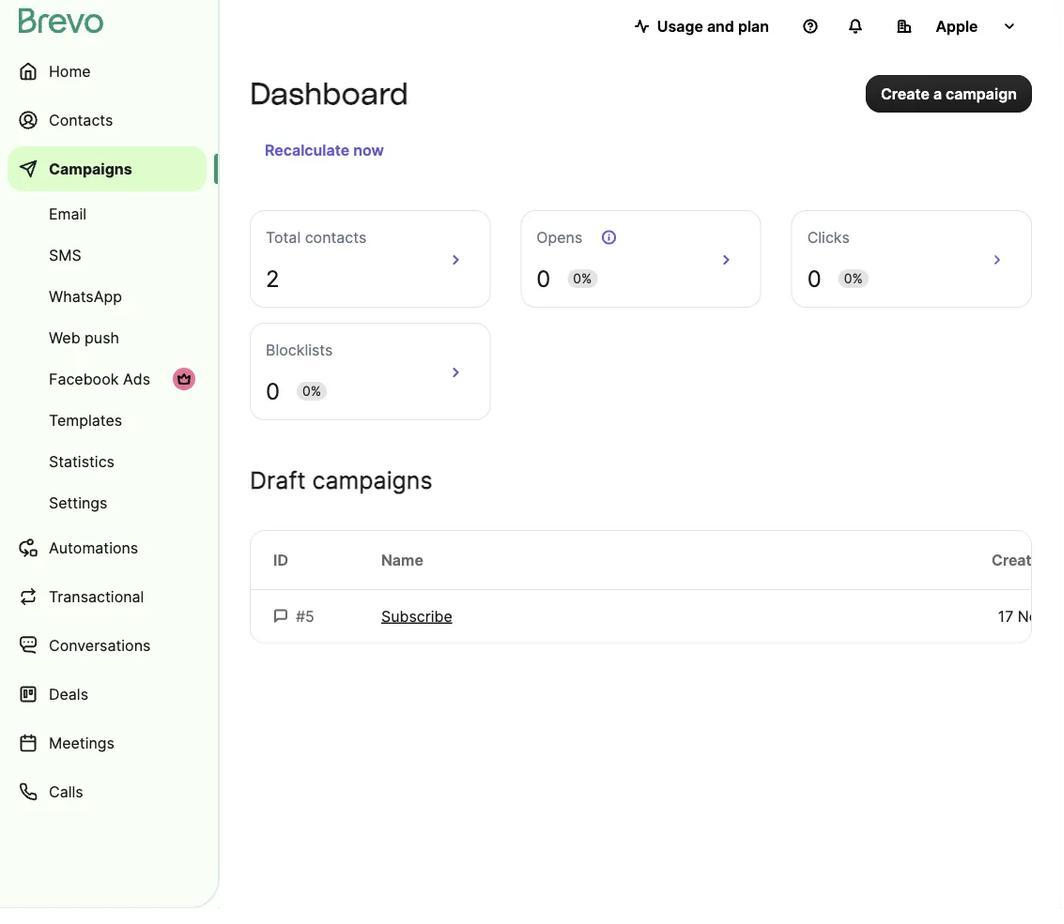 Task type: vqa. For each thing, say whether or not it's contained in the screenshot.
TAB LIST containing All
no



Task type: describe. For each thing, give the bounding box(es) containing it.
automations
[[49, 539, 138, 557]]

0% for clicks
[[844, 271, 863, 287]]

1 horizontal spatial 0
[[537, 265, 551, 293]]

5
[[305, 607, 314, 626]]

home
[[49, 62, 91, 80]]

subscribe link
[[381, 605, 452, 628]]

creation
[[992, 551, 1054, 569]]

campaigns
[[49, 160, 132, 178]]

apple
[[936, 17, 978, 35]]

#
[[296, 607, 305, 626]]

create a campaign button
[[866, 75, 1032, 113]]

contacts
[[49, 111, 113, 129]]

templates
[[49, 411, 122, 430]]

sms link
[[8, 237, 207, 274]]

0 for blocklists
[[266, 378, 280, 405]]

recalculate now button
[[257, 135, 391, 165]]

17 nov 20
[[998, 607, 1062, 626]]

recalculate
[[265, 141, 350, 159]]

email
[[49, 205, 86, 223]]

templates link
[[8, 402, 207, 439]]

nov
[[1018, 607, 1046, 626]]

create a campaign
[[881, 85, 1017, 103]]

left___rvooi image
[[177, 372, 192, 387]]

settings
[[49, 494, 107, 512]]

draft campaigns
[[250, 467, 432, 495]]

campaign
[[946, 85, 1017, 103]]

contacts
[[305, 228, 367, 247]]

d
[[1058, 551, 1062, 569]]

facebook
[[49, 370, 119, 388]]

facebook ads link
[[8, 361, 207, 398]]

total contacts
[[266, 228, 367, 247]]

draft
[[250, 467, 306, 495]]

create
[[881, 85, 930, 103]]

calls
[[49, 783, 83, 802]]

email link
[[8, 195, 207, 233]]

campaigns
[[312, 467, 432, 495]]

0% for blocklists
[[302, 384, 321, 400]]

id
[[273, 551, 288, 569]]



Task type: locate. For each thing, give the bounding box(es) containing it.
2 horizontal spatial 0%
[[844, 271, 863, 287]]

0% down clicks
[[844, 271, 863, 287]]

campaigns link
[[8, 146, 207, 192]]

and
[[707, 17, 734, 35]]

web push link
[[8, 319, 207, 357]]

facebook ads
[[49, 370, 150, 388]]

transactional link
[[8, 575, 207, 620]]

whatsapp
[[49, 287, 122, 306]]

0
[[537, 265, 551, 293], [807, 265, 821, 293], [266, 378, 280, 405]]

2
[[266, 265, 279, 293]]

subscribe
[[381, 607, 452, 626]]

dashboard
[[250, 76, 408, 112]]

settings link
[[8, 485, 207, 522]]

0 for clicks
[[807, 265, 821, 293]]

web
[[49, 329, 80, 347]]

1 horizontal spatial 0%
[[573, 271, 592, 287]]

0 down blocklists
[[266, 378, 280, 405]]

statistics
[[49, 453, 115, 471]]

transactional
[[49, 588, 144, 606]]

whatsapp link
[[8, 278, 207, 316]]

calls link
[[8, 770, 207, 815]]

2 horizontal spatial 0
[[807, 265, 821, 293]]

0 down clicks
[[807, 265, 821, 293]]

meetings
[[49, 734, 115, 753]]

17
[[998, 607, 1014, 626]]

a
[[933, 85, 942, 103]]

sms
[[49, 246, 81, 264]]

opens
[[537, 228, 583, 247]]

meetings link
[[8, 721, 207, 766]]

0 down opens
[[537, 265, 551, 293]]

now
[[353, 141, 384, 159]]

0 horizontal spatial 0%
[[302, 384, 321, 400]]

0% down opens
[[573, 271, 592, 287]]

conversations
[[49, 637, 151, 655]]

web push
[[49, 329, 119, 347]]

# 5
[[296, 607, 314, 626]]

total
[[266, 228, 301, 247]]

0% down blocklists
[[302, 384, 321, 400]]

push
[[85, 329, 119, 347]]

20
[[1050, 607, 1062, 626]]

deals link
[[8, 672, 207, 717]]

creation d
[[992, 551, 1062, 569]]

deals
[[49, 686, 88, 704]]

statistics link
[[8, 443, 207, 481]]

automations link
[[8, 526, 207, 571]]

plan
[[738, 17, 769, 35]]

home link
[[8, 49, 207, 94]]

name
[[381, 551, 423, 569]]

usage
[[657, 17, 703, 35]]

recalculate now
[[265, 141, 384, 159]]

usage and plan
[[657, 17, 769, 35]]

blocklists
[[266, 341, 333, 359]]

0%
[[573, 271, 592, 287], [844, 271, 863, 287], [302, 384, 321, 400]]

apple button
[[882, 8, 1032, 45]]

conversations link
[[8, 624, 207, 669]]

0 horizontal spatial 0
[[266, 378, 280, 405]]

contacts link
[[8, 98, 207, 143]]

ads
[[123, 370, 150, 388]]

clicks
[[807, 228, 850, 247]]

usage and plan button
[[620, 8, 784, 45]]



